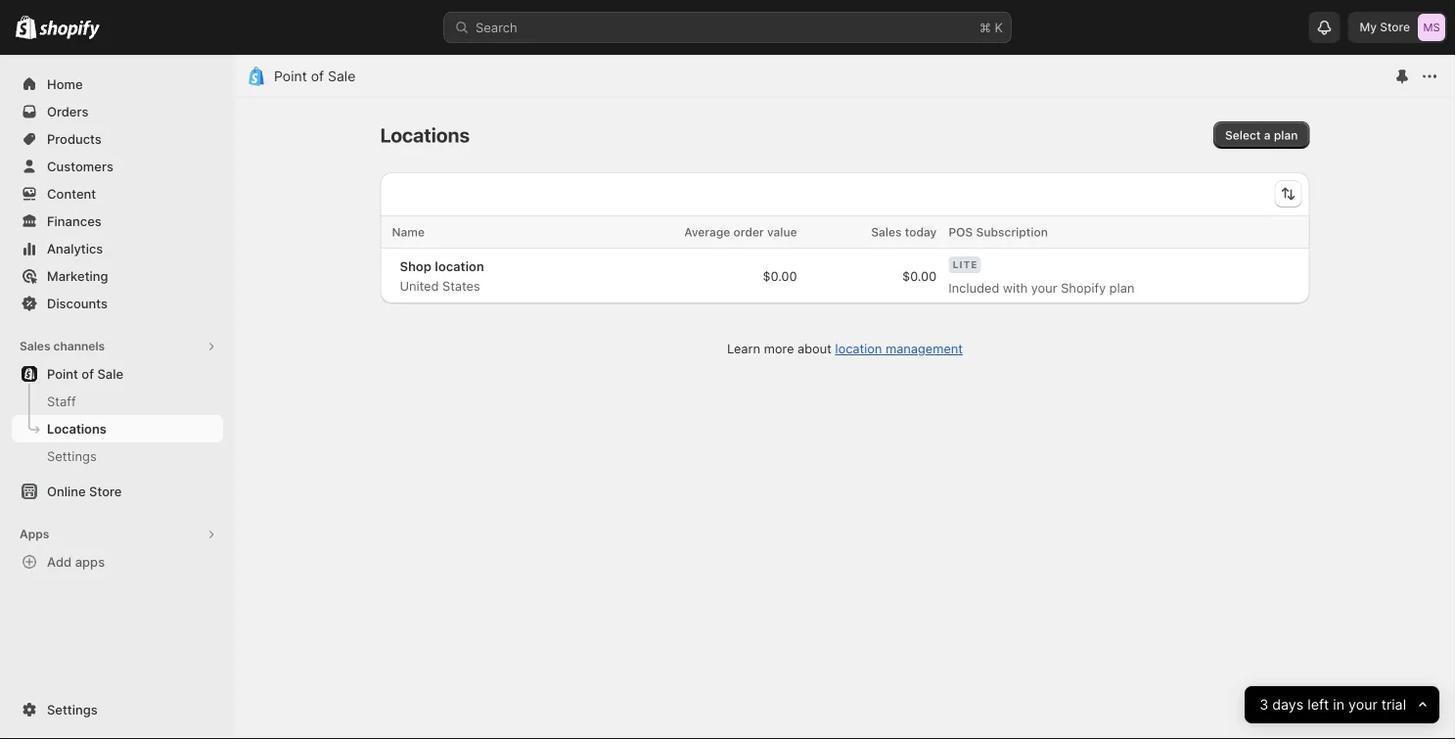 Task type: describe. For each thing, give the bounding box(es) containing it.
3
[[1260, 696, 1269, 713]]

sales channels button
[[12, 333, 223, 360]]

apps
[[20, 527, 49, 541]]

1 horizontal spatial sale
[[328, 68, 356, 85]]

content link
[[12, 180, 223, 208]]

store for my store
[[1380, 20, 1411, 34]]

locations
[[47, 421, 107, 436]]

of inside 'link'
[[82, 366, 94, 381]]

add apps button
[[12, 548, 223, 576]]

point inside 'link'
[[47, 366, 78, 381]]

apps
[[75, 554, 105, 569]]

content
[[47, 186, 96, 201]]

left
[[1308, 696, 1329, 713]]

online store
[[47, 484, 122, 499]]

1 horizontal spatial shopify image
[[39, 20, 100, 40]]

my store
[[1360, 20, 1411, 34]]

customers link
[[12, 153, 223, 180]]

finances
[[47, 213, 102, 229]]

k
[[995, 20, 1003, 35]]

1 settings from the top
[[47, 448, 97, 464]]

my store image
[[1418, 14, 1446, 41]]

discounts
[[47, 296, 108, 311]]

locations link
[[12, 415, 223, 442]]

products
[[47, 131, 102, 146]]

marketing
[[47, 268, 108, 283]]

marketing link
[[12, 262, 223, 290]]

2 settings link from the top
[[12, 696, 223, 723]]

add apps
[[47, 554, 105, 569]]

3 days left in your trial button
[[1245, 686, 1440, 723]]

analytics
[[47, 241, 103, 256]]

1 horizontal spatial point of sale link
[[274, 68, 356, 85]]

orders link
[[12, 98, 223, 125]]

0 vertical spatial of
[[311, 68, 324, 85]]

trial
[[1382, 696, 1406, 713]]



Task type: vqa. For each thing, say whether or not it's contained in the screenshot.
DIALOG
no



Task type: locate. For each thing, give the bounding box(es) containing it.
0 horizontal spatial store
[[89, 484, 122, 499]]

apps button
[[12, 521, 223, 548]]

1 vertical spatial store
[[89, 484, 122, 499]]

point right icon for point of sale
[[274, 68, 307, 85]]

my
[[1360, 20, 1377, 34]]

1 vertical spatial point of sale
[[47, 366, 123, 381]]

products link
[[12, 125, 223, 153]]

1 horizontal spatial point
[[274, 68, 307, 85]]

1 vertical spatial sale
[[97, 366, 123, 381]]

0 horizontal spatial point of sale
[[47, 366, 123, 381]]

0 vertical spatial settings
[[47, 448, 97, 464]]

1 settings link from the top
[[12, 442, 223, 470]]

1 vertical spatial of
[[82, 366, 94, 381]]

icon for point of sale image
[[247, 67, 266, 86]]

0 horizontal spatial point of sale link
[[12, 360, 223, 388]]

0 vertical spatial point of sale
[[274, 68, 356, 85]]

in
[[1333, 696, 1345, 713]]

settings link
[[12, 442, 223, 470], [12, 696, 223, 723]]

1 vertical spatial settings
[[47, 702, 98, 717]]

point of sale link down channels
[[12, 360, 223, 388]]

add
[[47, 554, 72, 569]]

customers
[[47, 159, 113, 174]]

analytics link
[[12, 235, 223, 262]]

home
[[47, 76, 83, 92]]

3 days left in your trial
[[1260, 696, 1406, 713]]

orders
[[47, 104, 89, 119]]

online store button
[[0, 478, 235, 505]]

store inside button
[[89, 484, 122, 499]]

point of sale
[[274, 68, 356, 85], [47, 366, 123, 381]]

0 horizontal spatial of
[[82, 366, 94, 381]]

0 vertical spatial store
[[1380, 20, 1411, 34]]

0 vertical spatial point of sale link
[[274, 68, 356, 85]]

settings
[[47, 448, 97, 464], [47, 702, 98, 717]]

1 horizontal spatial point of sale
[[274, 68, 356, 85]]

of down channels
[[82, 366, 94, 381]]

store right my
[[1380, 20, 1411, 34]]

point of sale link
[[274, 68, 356, 85], [12, 360, 223, 388]]

1 horizontal spatial of
[[311, 68, 324, 85]]

1 vertical spatial point of sale link
[[12, 360, 223, 388]]

store for online store
[[89, 484, 122, 499]]

store
[[1380, 20, 1411, 34], [89, 484, 122, 499]]

⌘ k
[[980, 20, 1003, 35]]

online store link
[[12, 478, 223, 505]]

sale
[[328, 68, 356, 85], [97, 366, 123, 381]]

of right icon for point of sale
[[311, 68, 324, 85]]

of
[[311, 68, 324, 85], [82, 366, 94, 381]]

home link
[[12, 70, 223, 98]]

staff link
[[12, 388, 223, 415]]

sales
[[20, 339, 50, 353]]

0 vertical spatial settings link
[[12, 442, 223, 470]]

0 horizontal spatial sale
[[97, 366, 123, 381]]

shopify image
[[16, 15, 36, 39], [39, 20, 100, 40]]

online
[[47, 484, 86, 499]]

point of sale link right icon for point of sale
[[274, 68, 356, 85]]

point of sale inside 'link'
[[47, 366, 123, 381]]

staff
[[47, 394, 76, 409]]

channels
[[53, 339, 105, 353]]

search
[[476, 20, 518, 35]]

discounts link
[[12, 290, 223, 317]]

point down sales channels
[[47, 366, 78, 381]]

0 vertical spatial sale
[[328, 68, 356, 85]]

sale down sales channels button at the left top
[[97, 366, 123, 381]]

1 horizontal spatial store
[[1380, 20, 1411, 34]]

sales channels
[[20, 339, 105, 353]]

0 horizontal spatial point
[[47, 366, 78, 381]]

store right online
[[89, 484, 122, 499]]

⌘
[[980, 20, 991, 35]]

1 vertical spatial settings link
[[12, 696, 223, 723]]

point
[[274, 68, 307, 85], [47, 366, 78, 381]]

finances link
[[12, 208, 223, 235]]

sale right icon for point of sale
[[328, 68, 356, 85]]

1 vertical spatial point
[[47, 366, 78, 381]]

days
[[1273, 696, 1304, 713]]

point of sale right icon for point of sale
[[274, 68, 356, 85]]

2 settings from the top
[[47, 702, 98, 717]]

0 horizontal spatial shopify image
[[16, 15, 36, 39]]

point of sale down channels
[[47, 366, 123, 381]]

0 vertical spatial point
[[274, 68, 307, 85]]

your
[[1349, 696, 1378, 713]]



